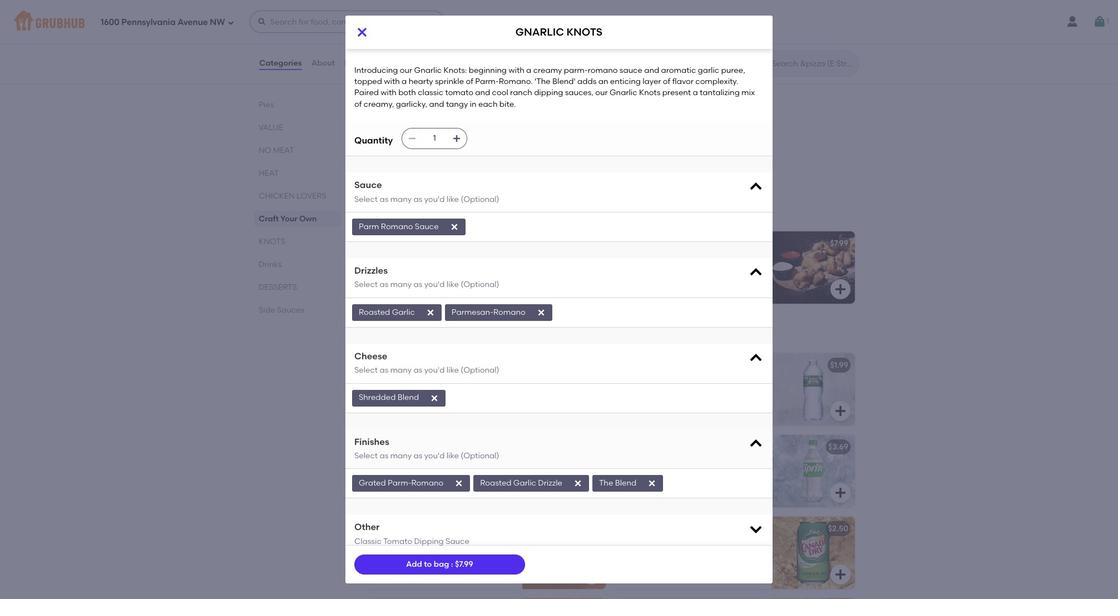 Task type: locate. For each thing, give the bounding box(es) containing it.
craft
[[372, 117, 399, 127], [372, 133, 398, 143]]

sauce down 'toppings'
[[354, 180, 382, 190]]

3 many from the top
[[390, 366, 412, 375]]

2 select from the top
[[354, 280, 378, 290]]

like right '1l'
[[447, 366, 459, 375]]

like inside the cheese select as many as you'd like (optional)
[[447, 366, 459, 375]]

with
[[509, 66, 525, 75], [384, 77, 400, 86], [381, 88, 397, 98]]

your
[[397, 84, 423, 98], [281, 214, 297, 224]]

0 horizontal spatial your
[[281, 214, 297, 224]]

like down "remove"
[[447, 195, 459, 204]]

chicken lovers
[[259, 191, 327, 201]]

craft down the "creamy,"
[[372, 117, 399, 127]]

you'd for drizzles
[[424, 280, 445, 290]]

4 (optional) from the top
[[461, 451, 499, 461]]

paired
[[354, 88, 379, 98]]

svg image
[[356, 26, 369, 39], [585, 40, 598, 53], [585, 161, 598, 175], [748, 179, 764, 195], [748, 265, 764, 280], [585, 283, 598, 296], [426, 308, 435, 317], [537, 308, 546, 317], [748, 350, 764, 366], [430, 394, 439, 403], [834, 405, 847, 418], [455, 479, 464, 488], [574, 479, 583, 488], [648, 479, 657, 488], [834, 486, 847, 500], [748, 522, 764, 537], [834, 568, 847, 581]]

0 vertical spatial own
[[425, 117, 445, 127]]

1 you'd from the top
[[424, 195, 445, 204]]

(optional) inside the cheese select as many as you'd like (optional)
[[461, 366, 499, 375]]

garlicky,
[[396, 99, 427, 109]]

bottled coke button
[[366, 435, 606, 507]]

present
[[662, 88, 691, 98]]

bottled coke
[[372, 442, 433, 452]]

vegan knots
[[372, 239, 429, 248]]

dipping
[[534, 88, 563, 98]]

puree,
[[721, 66, 745, 75]]

1 vertical spatial blend
[[615, 479, 637, 488]]

craft your own up "garlicky,"
[[363, 84, 452, 98]]

dirty bird image
[[522, 0, 606, 61]]

smartwater 1l button
[[366, 353, 606, 426]]

sprinkle
[[435, 77, 464, 86]]

1 vertical spatial gnarlic knots
[[622, 239, 687, 248]]

your for by
[[400, 133, 422, 143]]

reviews
[[344, 58, 375, 68]]

0 vertical spatial bottled
[[372, 442, 408, 452]]

1 vertical spatial our
[[596, 88, 608, 98]]

(optional) for drizzles
[[461, 280, 499, 290]]

as
[[380, 195, 389, 204], [414, 195, 423, 204], [380, 280, 389, 290], [414, 280, 423, 290], [380, 366, 389, 375], [414, 366, 423, 375], [380, 451, 389, 461], [414, 451, 423, 461]]

0 horizontal spatial blend
[[398, 393, 419, 403]]

1 vertical spatial with
[[384, 77, 400, 86]]

(optional) right '1l'
[[461, 366, 499, 375]]

1 vertical spatial drinks
[[363, 327, 400, 341]]

of down paired
[[354, 99, 362, 109]]

own down lovers
[[299, 214, 317, 224]]

craft your own tab
[[259, 213, 337, 225]]

add
[[406, 560, 422, 569]]

craft your own down chicken lovers
[[259, 214, 317, 224]]

craft inside craft your own by clicking below to add or remove toppings
[[372, 133, 398, 143]]

1 horizontal spatial gnarlic
[[622, 239, 658, 248]]

1 horizontal spatial own
[[426, 84, 452, 98]]

(optional) down "remove"
[[461, 195, 499, 204]]

bag
[[434, 560, 449, 569]]

select inside the finishes select as many as you'd like (optional)
[[354, 451, 378, 461]]

blend right the
[[615, 479, 637, 488]]

fanta
[[410, 524, 436, 534]]

roasted left drizzle
[[480, 479, 512, 488]]

a up both
[[402, 77, 407, 86]]

your up "garlicky,"
[[397, 84, 423, 98]]

garlic left drizzle
[[513, 479, 536, 488]]

1 vertical spatial bottled
[[372, 524, 408, 534]]

many for finishes
[[390, 451, 412, 461]]

you'd for finishes
[[424, 451, 445, 461]]

a up romano.
[[526, 66, 532, 75]]

you'd inside drizzles select as many as you'd like (optional)
[[424, 280, 445, 290]]

bottled coke image
[[522, 435, 606, 507]]

of right layer at top
[[663, 77, 671, 86]]

Input item quantity number field
[[422, 129, 447, 149]]

0 vertical spatial a
[[526, 66, 532, 75]]

many inside the cheese select as many as you'd like (optional)
[[390, 366, 412, 375]]

or
[[434, 144, 445, 154]]

coke
[[410, 442, 433, 452]]

1 (optional) from the top
[[461, 195, 499, 204]]

many up shredded blend
[[390, 366, 412, 375]]

with up romano.
[[509, 66, 525, 75]]

sauce up vegan knots
[[415, 222, 439, 231]]

with up the "creamy,"
[[381, 88, 397, 98]]

you'd inside the finishes select as many as you'd like (optional)
[[424, 451, 445, 461]]

own
[[426, 84, 452, 98], [299, 214, 317, 224]]

0 vertical spatial drinks
[[259, 260, 282, 269]]

many for drizzles
[[390, 280, 412, 290]]

your inside craft your own by clicking below to add or remove toppings
[[400, 133, 422, 143]]

1 horizontal spatial parm-
[[475, 77, 499, 86]]

3 like from the top
[[447, 366, 459, 375]]

4 many from the top
[[390, 451, 412, 461]]

3 you'd from the top
[[424, 366, 445, 375]]

2 vertical spatial and
[[429, 99, 444, 109]]

2 horizontal spatial of
[[663, 77, 671, 86]]

drinks down roasted garlic
[[363, 327, 400, 341]]

you'd inside sauce select as many as you'd like (optional)
[[424, 195, 445, 204]]

1 horizontal spatial roasted
[[480, 479, 512, 488]]

drinks inside tab
[[259, 260, 282, 269]]

of up tomato
[[466, 77, 473, 86]]

reviews button
[[344, 43, 376, 83]]

own inside craft your own by clicking below to add or remove toppings
[[424, 133, 444, 143]]

3 (optional) from the top
[[461, 366, 499, 375]]

like for finishes
[[447, 451, 459, 461]]

0 horizontal spatial craft
[[259, 214, 279, 224]]

tomato
[[383, 537, 412, 546]]

roasted for roasted garlic drizzle
[[480, 479, 512, 488]]

our up 'hearty'
[[400, 66, 412, 75]]

with up both
[[384, 77, 400, 86]]

finishes
[[354, 437, 389, 447]]

1 horizontal spatial drinks
[[363, 327, 400, 341]]

3 select from the top
[[354, 366, 378, 375]]

lovers
[[297, 191, 327, 201]]

garlic for roasted garlic drizzle
[[513, 479, 536, 488]]

0 vertical spatial gnarlic
[[414, 66, 442, 75]]

1 like from the top
[[447, 195, 459, 204]]

parm- down beginning
[[475, 77, 499, 86]]

your up the to
[[400, 133, 422, 143]]

many inside drizzles select as many as you'd like (optional)
[[390, 280, 412, 290]]

0 horizontal spatial parm-
[[388, 479, 412, 488]]

drizzles select as many as you'd like (optional)
[[354, 265, 499, 290]]

many inside the finishes select as many as you'd like (optional)
[[390, 451, 412, 461]]

0 horizontal spatial gnarlic
[[516, 26, 564, 39]]

you'd for sauce
[[424, 195, 445, 204]]

0 horizontal spatial roasted
[[359, 307, 390, 317]]

own up or
[[424, 133, 444, 143]]

select down cheese
[[354, 366, 378, 375]]

many up roasted garlic
[[390, 280, 412, 290]]

0 vertical spatial craft
[[372, 117, 399, 127]]

0 vertical spatial romano
[[381, 222, 413, 231]]

your inside craft your own 'tab'
[[281, 214, 297, 224]]

2 horizontal spatial and
[[644, 66, 659, 75]]

many for cheese
[[390, 366, 412, 375]]

chicken lovers tab
[[259, 190, 337, 202]]

1 vertical spatial craft your own
[[259, 214, 317, 224]]

grated parm-romano
[[359, 479, 444, 488]]

own up input item quantity number field
[[425, 117, 445, 127]]

pies
[[259, 100, 274, 110]]

:
[[451, 560, 453, 569]]

romano
[[381, 222, 413, 231], [494, 307, 526, 317], [412, 479, 444, 488]]

bottled sprite image
[[772, 435, 855, 507]]

side sauces tab
[[259, 304, 337, 316]]

garlic down drizzles select as many as you'd like (optional) at the left of the page
[[392, 307, 415, 317]]

knots
[[567, 26, 603, 39], [363, 205, 406, 219], [259, 237, 285, 246], [402, 239, 429, 248], [660, 239, 687, 248]]

our down an
[[596, 88, 608, 98]]

select up 'parm'
[[354, 195, 378, 204]]

like for sauce
[[447, 195, 459, 204]]

add
[[415, 144, 432, 154]]

2 craft from the top
[[372, 133, 398, 143]]

select inside the cheese select as many as you'd like (optional)
[[354, 366, 378, 375]]

1 vertical spatial gnarlic
[[610, 88, 637, 98]]

gnarlic up 'hearty'
[[414, 66, 442, 75]]

bite.
[[500, 99, 516, 109]]

heat tab
[[259, 167, 337, 179]]

4 select from the top
[[354, 451, 378, 461]]

1 vertical spatial and
[[475, 88, 490, 98]]

1 vertical spatial a
[[402, 77, 407, 86]]

1 horizontal spatial gnarlic knots
[[622, 239, 687, 248]]

2 horizontal spatial a
[[693, 88, 698, 98]]

orange
[[438, 524, 473, 534]]

our
[[400, 66, 412, 75], [596, 88, 608, 98]]

0 horizontal spatial sauce
[[354, 180, 382, 190]]

parm- right the grated
[[388, 479, 412, 488]]

parm-
[[475, 77, 499, 86], [388, 479, 412, 488]]

0 horizontal spatial garlic
[[392, 307, 415, 317]]

you'd
[[424, 195, 445, 204], [424, 280, 445, 290], [424, 366, 445, 375], [424, 451, 445, 461]]

0 vertical spatial garlic
[[392, 307, 415, 317]]

4 you'd from the top
[[424, 451, 445, 461]]

drinks up desserts
[[259, 260, 282, 269]]

0 horizontal spatial craft your own
[[259, 214, 317, 224]]

0 vertical spatial craft
[[363, 84, 394, 98]]

parmesan-romano
[[452, 307, 526, 317]]

0 vertical spatial gnarlic knots
[[516, 26, 603, 39]]

select down drizzles
[[354, 280, 378, 290]]

in
[[470, 99, 477, 109]]

craft up below
[[372, 133, 398, 143]]

(optional)
[[461, 195, 499, 204], [461, 280, 499, 290], [461, 366, 499, 375], [461, 451, 499, 461]]

0 vertical spatial blend
[[398, 393, 419, 403]]

2 (optional) from the top
[[461, 280, 499, 290]]

1 horizontal spatial blend
[[615, 479, 637, 488]]

1 vertical spatial your
[[400, 133, 422, 143]]

0 horizontal spatial and
[[429, 99, 444, 109]]

2 you'd from the top
[[424, 280, 445, 290]]

like inside the finishes select as many as you'd like (optional)
[[447, 451, 459, 461]]

like up parmesan-
[[447, 280, 459, 290]]

a down flavor on the right of the page
[[693, 88, 698, 98]]

your down "garlicky,"
[[401, 117, 423, 127]]

of
[[466, 77, 473, 86], [663, 77, 671, 86], [354, 99, 362, 109]]

svg image
[[1093, 15, 1107, 28], [257, 17, 266, 26], [227, 19, 234, 26], [834, 40, 847, 53], [408, 134, 417, 143], [452, 134, 461, 143], [450, 223, 459, 231], [834, 283, 847, 296], [585, 405, 598, 418], [748, 436, 764, 452], [585, 486, 598, 500], [585, 568, 598, 581]]

roasted down drizzles
[[359, 307, 390, 317]]

(optional) up roasted garlic drizzle
[[461, 451, 499, 461]]

select for drizzles
[[354, 280, 378, 290]]

craft up the "creamy,"
[[363, 84, 394, 98]]

craft down chicken
[[259, 214, 279, 224]]

the
[[599, 479, 613, 488]]

1 vertical spatial roasted
[[480, 479, 512, 488]]

2 bottled from the top
[[372, 524, 408, 534]]

craft inside craft your own 'tab'
[[259, 214, 279, 224]]

your
[[401, 117, 423, 127], [400, 133, 422, 143]]

0 vertical spatial sauce
[[354, 180, 382, 190]]

below
[[372, 144, 400, 154]]

own inside 'tab'
[[299, 214, 317, 224]]

1 vertical spatial craft
[[259, 214, 279, 224]]

0 vertical spatial your
[[397, 84, 423, 98]]

you'd inside the cheese select as many as you'd like (optional)
[[424, 366, 445, 375]]

own
[[425, 117, 445, 127], [424, 133, 444, 143]]

the blend
[[599, 479, 637, 488]]

$7.99
[[581, 239, 599, 248], [830, 239, 849, 248], [455, 560, 473, 569]]

roasted garlic drizzle
[[480, 479, 562, 488]]

2 many from the top
[[390, 280, 412, 290]]

blend right shredded
[[398, 393, 419, 403]]

1 horizontal spatial garlic
[[513, 479, 536, 488]]

tomato
[[445, 88, 473, 98]]

(optional) inside drizzles select as many as you'd like (optional)
[[461, 280, 499, 290]]

like inside drizzles select as many as you'd like (optional)
[[447, 280, 459, 290]]

like right the coke
[[447, 451, 459, 461]]

4 like from the top
[[447, 451, 459, 461]]

1 horizontal spatial sauce
[[415, 222, 439, 231]]

sauce down orange
[[446, 537, 470, 546]]

and up layer at top
[[644, 66, 659, 75]]

sauces,
[[565, 88, 594, 98]]

2 vertical spatial sauce
[[446, 537, 470, 546]]

bottled left the coke
[[372, 442, 408, 452]]

Search &pizza (E Street) search field
[[771, 58, 856, 69]]

craft your own
[[363, 84, 452, 98], [259, 214, 317, 224]]

your down chicken lovers
[[281, 214, 297, 224]]

1 bottled from the top
[[372, 442, 408, 452]]

like
[[447, 195, 459, 204], [447, 280, 459, 290], [447, 366, 459, 375], [447, 451, 459, 461]]

1 horizontal spatial craft your own
[[363, 84, 452, 98]]

many inside sauce select as many as you'd like (optional)
[[390, 195, 412, 204]]

0 vertical spatial your
[[401, 117, 423, 127]]

1 horizontal spatial our
[[596, 88, 608, 98]]

1 horizontal spatial your
[[397, 84, 423, 98]]

0 horizontal spatial our
[[400, 66, 412, 75]]

flavor
[[673, 77, 694, 86]]

0 horizontal spatial drinks
[[259, 260, 282, 269]]

0 vertical spatial roasted
[[359, 307, 390, 317]]

1 craft from the top
[[372, 117, 399, 127]]

own for pizza
[[425, 117, 445, 127]]

+
[[596, 117, 601, 127]]

bottled up the tomato at the left of page
[[372, 524, 408, 534]]

select inside sauce select as many as you'd like (optional)
[[354, 195, 378, 204]]

gnarlic
[[414, 66, 442, 75], [610, 88, 637, 98]]

many up parm romano sauce
[[390, 195, 412, 204]]

(optional) inside the finishes select as many as you'd like (optional)
[[461, 451, 499, 461]]

2 horizontal spatial sauce
[[446, 537, 470, 546]]

many up grated parm-romano
[[390, 451, 412, 461]]

1 horizontal spatial a
[[526, 66, 532, 75]]

select down finishes
[[354, 451, 378, 461]]

blend for the blend
[[615, 479, 637, 488]]

1 vertical spatial own
[[299, 214, 317, 224]]

drizzle
[[538, 479, 562, 488]]

(optional) inside sauce select as many as you'd like (optional)
[[461, 195, 499, 204]]

1 vertical spatial garlic
[[513, 479, 536, 488]]

0 vertical spatial parm-
[[475, 77, 499, 86]]

1 vertical spatial romano
[[494, 307, 526, 317]]

1 vertical spatial parm-
[[388, 479, 412, 488]]

knots tab
[[259, 236, 337, 248]]

(optional) for cheese
[[461, 366, 499, 375]]

select inside drizzles select as many as you'd like (optional)
[[354, 280, 378, 290]]

gnarlic down enticing in the right top of the page
[[610, 88, 637, 98]]

1 vertical spatial sauce
[[415, 222, 439, 231]]

1 vertical spatial craft
[[372, 133, 398, 143]]

2 like from the top
[[447, 280, 459, 290]]

desserts tab
[[259, 282, 337, 293]]

and down 'classic'
[[429, 99, 444, 109]]

1 select from the top
[[354, 195, 378, 204]]

0 vertical spatial own
[[426, 84, 452, 98]]

sauce
[[354, 180, 382, 190], [415, 222, 439, 231], [446, 537, 470, 546]]

complexity.
[[696, 77, 739, 86]]

toppings
[[372, 156, 412, 165]]

sauce inside sauce select as many as you'd like (optional)
[[354, 180, 382, 190]]

0 horizontal spatial own
[[299, 214, 317, 224]]

roasted
[[359, 307, 390, 317], [480, 479, 512, 488]]

2 horizontal spatial $7.99
[[830, 239, 849, 248]]

1 horizontal spatial $7.99
[[581, 239, 599, 248]]

shredded
[[359, 393, 396, 403]]

own up tangy
[[426, 84, 452, 98]]

both
[[398, 88, 416, 98]]

(optional) up parmesan-
[[461, 280, 499, 290]]

roasted for roasted garlic
[[359, 307, 390, 317]]

1 many from the top
[[390, 195, 412, 204]]

smartwater 1l image
[[522, 353, 606, 426]]

and up each
[[475, 88, 490, 98]]

vegan knots image
[[522, 231, 606, 304]]

1 vertical spatial your
[[281, 214, 297, 224]]

1600 pennsylvania avenue nw
[[101, 17, 225, 27]]

1 vertical spatial own
[[424, 133, 444, 143]]

bottled fanta orange button
[[366, 517, 606, 589]]

like inside sauce select as many as you'd like (optional)
[[447, 195, 459, 204]]



Task type: describe. For each thing, give the bounding box(es) containing it.
$3.69
[[829, 442, 849, 452]]

bottled fanta orange
[[372, 524, 473, 534]]

craft for craft your own by clicking below to add or remove toppings
[[372, 133, 398, 143]]

value
[[259, 123, 283, 132]]

remove
[[447, 144, 480, 154]]

$2.50 button
[[615, 517, 855, 589]]

blend for shredded blend
[[398, 393, 419, 403]]

gnarlic knots image
[[772, 231, 855, 304]]

$13.99 +
[[574, 117, 601, 127]]

topped
[[354, 77, 382, 86]]

layer
[[643, 77, 661, 86]]

chicken
[[259, 191, 295, 201]]

own for by
[[424, 133, 444, 143]]

1 horizontal spatial gnarlic
[[610, 88, 637, 98]]

smartwater
[[372, 361, 427, 370]]

parm- inside the introducing our gnarlic knots: beginning with a creamy parm-romano sauce and aromatic garlic puree, topped with a hearty sprinkle of parm-romano. 'the blend' adds an enticing layer of flavor complexity. paired with both classic tomato and cool ranch dipping sauces, our gnarlic knots present a tantalizing mix of creamy, garlicky, and tangy in each bite.
[[475, 77, 499, 86]]

parm romano sauce
[[359, 222, 439, 231]]

like for drizzles
[[447, 280, 459, 290]]

aromatic
[[661, 66, 696, 75]]

by
[[446, 133, 456, 143]]

many for sauce
[[390, 195, 412, 204]]

1 horizontal spatial and
[[475, 88, 490, 98]]

$2.50
[[828, 524, 849, 534]]

to
[[424, 560, 432, 569]]

craft your own inside 'tab'
[[259, 214, 317, 224]]

sauce
[[620, 66, 643, 75]]

(optional) for finishes
[[461, 451, 499, 461]]

parmesan-
[[452, 307, 494, 317]]

classic
[[418, 88, 444, 98]]

your for pizza
[[401, 117, 423, 127]]

0 horizontal spatial gnarlic
[[414, 66, 442, 75]]

categories button
[[259, 43, 303, 83]]

other
[[354, 522, 380, 533]]

meat
[[273, 146, 294, 155]]

you'd for cheese
[[424, 366, 445, 375]]

svg image inside 1 button
[[1093, 15, 1107, 28]]

craft your own pizza
[[372, 117, 470, 127]]

tangy
[[446, 99, 468, 109]]

pizza
[[447, 117, 470, 127]]

drinks tab
[[259, 259, 337, 270]]

side sauces
[[259, 305, 304, 315]]

bottled for bottled fanta orange
[[372, 524, 408, 534]]

tantalizing
[[700, 88, 740, 98]]

an
[[599, 77, 608, 86]]

$13.99
[[574, 117, 596, 127]]

romano for parmesan-
[[494, 307, 526, 317]]

creamy
[[533, 66, 562, 75]]

bottled for bottled coke
[[372, 442, 408, 452]]

grated
[[359, 479, 386, 488]]

avenue
[[178, 17, 208, 27]]

parm-
[[564, 66, 588, 75]]

enticing
[[610, 77, 641, 86]]

pennsylvania
[[121, 17, 176, 27]]

2 vertical spatial a
[[693, 88, 698, 98]]

parm
[[359, 222, 379, 231]]

sauce select as many as you'd like (optional)
[[354, 180, 499, 204]]

dipping
[[414, 537, 444, 546]]

main navigation navigation
[[0, 0, 1118, 43]]

0 vertical spatial gnarlic
[[516, 26, 564, 39]]

heat
[[259, 169, 279, 178]]

mix
[[742, 88, 755, 98]]

$7.99 for vegan knots
[[581, 239, 599, 248]]

shredded blend
[[359, 393, 419, 403]]

0 horizontal spatial a
[[402, 77, 407, 86]]

$1.99 button
[[615, 353, 855, 426]]

no
[[259, 146, 271, 155]]

garlic
[[698, 66, 720, 75]]

cool
[[492, 88, 508, 98]]

each
[[479, 99, 498, 109]]

craft for craft your own pizza
[[372, 117, 399, 127]]

bottled fanta orange image
[[522, 517, 606, 589]]

desserts
[[259, 283, 297, 292]]

about button
[[311, 43, 336, 83]]

$1.99
[[830, 361, 849, 370]]

select for finishes
[[354, 451, 378, 461]]

'the
[[535, 77, 551, 86]]

quantity
[[354, 135, 393, 146]]

0 vertical spatial our
[[400, 66, 412, 75]]

select for sauce
[[354, 195, 378, 204]]

1 horizontal spatial craft
[[363, 84, 394, 98]]

$7.99 for gnarlic knots
[[830, 239, 849, 248]]

garlic for roasted garlic
[[392, 307, 415, 317]]

romano.
[[499, 77, 533, 86]]

ginger ale image
[[772, 517, 855, 589]]

vegan
[[372, 239, 400, 248]]

introducing our gnarlic knots: beginning with a creamy parm-romano sauce and aromatic garlic puree, topped with a hearty sprinkle of parm-romano. 'the blend' adds an enticing layer of flavor complexity. paired with both classic tomato and cool ranch dipping sauces, our gnarlic knots present a tantalizing mix of creamy, garlicky, and tangy in each bite.
[[354, 66, 757, 109]]

2 vertical spatial with
[[381, 88, 397, 98]]

classic
[[354, 537, 382, 546]]

value tab
[[259, 122, 337, 134]]

1
[[1107, 17, 1110, 26]]

ranch
[[510, 88, 532, 98]]

0 horizontal spatial $7.99
[[455, 560, 473, 569]]

like for cheese
[[447, 366, 459, 375]]

0 horizontal spatial of
[[354, 99, 362, 109]]

bottled spring water image
[[772, 353, 855, 426]]

hearty
[[409, 77, 433, 86]]

0 horizontal spatial gnarlic knots
[[516, 26, 603, 39]]

roasted garlic
[[359, 307, 415, 317]]

creamy,
[[364, 99, 394, 109]]

craft your own pizza image
[[522, 110, 606, 183]]

nw
[[210, 17, 225, 27]]

1l
[[429, 361, 436, 370]]

no meat tab
[[259, 145, 337, 156]]

knots inside tab
[[259, 237, 285, 246]]

(optional) for sauce
[[461, 195, 499, 204]]

0 vertical spatial with
[[509, 66, 525, 75]]

romano for parm
[[381, 222, 413, 231]]

pies tab
[[259, 99, 337, 111]]

drizzles
[[354, 265, 388, 276]]

introducing
[[354, 66, 398, 75]]

finishes select as many as you'd like (optional)
[[354, 437, 499, 461]]

adds
[[578, 77, 597, 86]]

0 vertical spatial craft your own
[[363, 84, 452, 98]]

sauce inside other classic tomato dipping sauce
[[446, 537, 470, 546]]

cbr image
[[772, 0, 855, 61]]

sauces
[[277, 305, 304, 315]]

0 vertical spatial and
[[644, 66, 659, 75]]

cheese
[[354, 351, 388, 362]]

1 horizontal spatial of
[[466, 77, 473, 86]]

select for cheese
[[354, 366, 378, 375]]

other classic tomato dipping sauce
[[354, 522, 470, 546]]

knots:
[[444, 66, 467, 75]]

1 vertical spatial gnarlic
[[622, 239, 658, 248]]

romano
[[588, 66, 618, 75]]

1 button
[[1093, 12, 1110, 32]]

2 vertical spatial romano
[[412, 479, 444, 488]]

categories
[[259, 58, 302, 68]]

knots
[[639, 88, 661, 98]]



Task type: vqa. For each thing, say whether or not it's contained in the screenshot.
5 button
no



